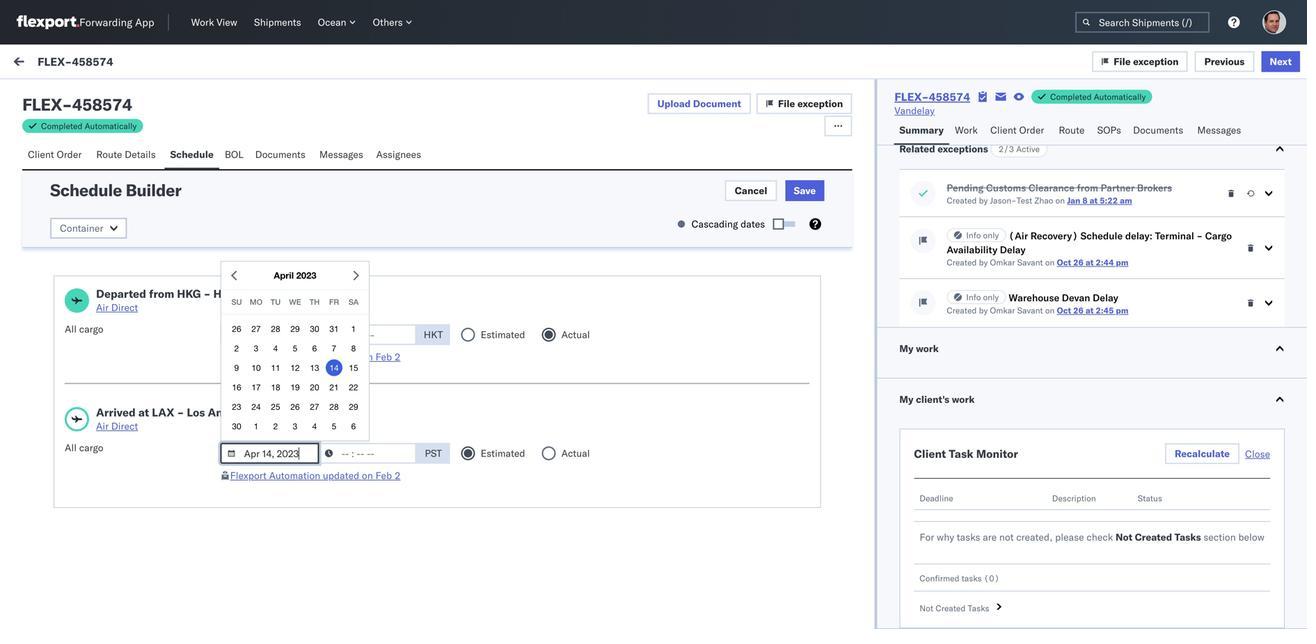 Task type: locate. For each thing, give the bounding box(es) containing it.
info down availability on the right top of page
[[966, 292, 981, 302]]

feb down -- : -- -- text box
[[375, 351, 392, 363]]

save button
[[786, 180, 824, 201]]

1 vertical spatial client order
[[28, 148, 82, 160]]

1 down 24
[[254, 421, 258, 431]]

forwarding app link
[[17, 15, 154, 29]]

flex- 458574
[[684, 162, 749, 174], [684, 224, 749, 237]]

air inside arrived at lax - los angeles - ca air direct
[[96, 420, 109, 432]]

1 vertical spatial 5
[[332, 421, 336, 431]]

container
[[60, 222, 103, 234]]

1 horizontal spatial 5 button
[[326, 418, 342, 435]]

not created tasks button
[[914, 603, 1270, 614]]

actual
[[561, 329, 590, 341], [561, 447, 590, 459]]

1 cargo from the top
[[79, 323, 103, 335]]

my for my client's work 'button'
[[900, 393, 914, 405]]

28 button down the tu
[[267, 320, 284, 337]]

at
[[1090, 195, 1098, 206], [1086, 257, 1094, 268], [1086, 305, 1094, 316], [138, 405, 149, 419]]

work up client's at the bottom right of the page
[[916, 342, 939, 355]]

0 vertical spatial estimated
[[481, 329, 525, 341]]

next
[[1270, 55, 1292, 67]]

info for warehouse devan delay
[[966, 292, 981, 302]]

5 button
[[287, 340, 303, 357], [326, 418, 342, 435]]

direct down departed
[[111, 301, 138, 314]]

1 horizontal spatial 8
[[1083, 195, 1088, 206]]

completed up route button
[[1050, 92, 1092, 102]]

4 button up 11 'button'
[[267, 340, 284, 357]]

2 vertical spatial work
[[952, 393, 975, 405]]

created inside pending customs clearance from partner brokers created by jason-test zhao on jan 8 at 5:22 am
[[947, 195, 977, 206]]

client order down flex
[[28, 148, 82, 160]]

at inside pending customs clearance from partner brokers created by jason-test zhao on jan 8 at 5:22 am
[[1090, 195, 1098, 206]]

j x for test
[[119, 152, 126, 161]]

omkar
[[990, 257, 1015, 268], [990, 305, 1015, 316]]

17 button
[[248, 379, 265, 396]]

None checkbox
[[22, 119, 36, 133], [22, 161, 36, 175], [22, 224, 36, 238], [22, 119, 36, 133], [22, 161, 36, 175], [22, 224, 36, 238]]

(0) for internal (0)
[[130, 88, 148, 101]]

work inside button
[[916, 342, 939, 355]]

1 vertical spatial by
[[979, 257, 988, 268]]

1 vertical spatial completed
[[41, 121, 82, 131]]

only for (air
[[983, 230, 999, 240]]

1 (0) from the left
[[64, 88, 82, 101]]

on left jan
[[1056, 195, 1065, 206]]

x down schedule builder
[[122, 215, 126, 224]]

1 vertical spatial all
[[65, 442, 77, 454]]

at left 5:22
[[1090, 195, 1098, 206]]

oct 26 at 2:44 pm button
[[1057, 257, 1129, 268]]

2 flexport automation updated on feb 2 from the top
[[230, 470, 401, 482]]

None checkbox
[[776, 221, 795, 227]]

1 vertical spatial exception
[[798, 97, 843, 110]]

work inside work button
[[955, 124, 978, 136]]

close button
[[1245, 448, 1270, 460]]

0 horizontal spatial documents
[[255, 148, 306, 160]]

1 horizontal spatial 29
[[349, 402, 358, 412]]

29 button down the we
[[287, 320, 303, 337]]

previous button
[[1195, 51, 1255, 72]]

messages
[[1197, 124, 1241, 136], [319, 148, 363, 160]]

1 hong from the left
[[213, 287, 241, 301]]

tasks down (
[[968, 603, 989, 614]]

flexport automation updated on feb 2 for hong
[[230, 351, 401, 363]]

2 savant from the top
[[1017, 305, 1043, 316]]

lax
[[152, 405, 174, 419]]

0 vertical spatial completed
[[1050, 92, 1092, 102]]

1 vertical spatial oct
[[1057, 305, 1071, 316]]

tasks
[[1175, 531, 1201, 543], [968, 603, 989, 614]]

27 for right 27 button
[[310, 402, 319, 412]]

work button
[[949, 118, 985, 145]]

0 horizontal spatial 1
[[254, 421, 258, 431]]

work right import
[[135, 57, 158, 69]]

completed
[[1050, 92, 1092, 102], [41, 121, 82, 131]]

25
[[271, 402, 280, 412]]

mo
[[250, 298, 262, 307]]

actual for departed from hkg - hong kong - hong kong
[[561, 329, 590, 341]]

automatically
[[1094, 92, 1146, 102], [85, 121, 137, 131]]

1 vertical spatial 28 button
[[326, 398, 342, 415]]

0 horizontal spatial work
[[40, 54, 76, 73]]

client order up 2/3 active
[[990, 124, 1044, 136]]

2 down ca
[[273, 421, 278, 431]]

flexport automation updated on feb 2 button for hong
[[230, 351, 401, 363]]

details
[[125, 148, 156, 160]]

12
[[290, 363, 300, 373]]

MMM D, YYYY text field
[[220, 324, 319, 345], [220, 443, 319, 464]]

forwarding app
[[79, 16, 154, 29]]

2 mmm d, yyyy text field from the top
[[220, 443, 319, 464]]

warehouse
[[1009, 292, 1060, 304]]

all cargo for departed
[[65, 323, 103, 335]]

document
[[693, 97, 741, 110]]

flex- up cascading at the right top of the page
[[684, 162, 713, 174]]

schedule inside button
[[170, 148, 214, 160]]

2 horizontal spatial work
[[955, 124, 978, 136]]

recovery)
[[1031, 230, 1078, 242]]

messages right 1:27
[[319, 148, 363, 160]]

1 omkar from the top
[[990, 257, 1015, 268]]

1 vertical spatial cargo
[[79, 442, 103, 454]]

1 vertical spatial feb
[[375, 470, 392, 482]]

- inside the (air recovery) schedule delay: terminal - cargo availability delay
[[1197, 230, 1203, 242]]

by for warehouse
[[979, 305, 988, 316]]

on right 15
[[362, 351, 373, 363]]

arrived at lax - los angeles - ca air direct
[[96, 405, 279, 432]]

2 horizontal spatial schedule
[[1081, 230, 1123, 242]]

savant down (air
[[1017, 257, 1043, 268]]

0 vertical spatial route
[[1059, 124, 1085, 136]]

1 vertical spatial x
[[122, 215, 126, 224]]

5 up 12
[[293, 343, 297, 353]]

from left hkg
[[149, 287, 174, 301]]

28 down 21
[[329, 402, 339, 412]]

1 vertical spatial 2 button
[[267, 418, 284, 435]]

vandelay for resolving test
[[923, 162, 963, 174]]

flex- up summary
[[895, 90, 929, 104]]

omkar for warehouse
[[990, 305, 1015, 316]]

resolving left "feature"
[[113, 237, 153, 250]]

hong left 'mo'
[[213, 287, 241, 301]]

info
[[966, 230, 981, 240], [966, 292, 981, 302]]

0 horizontal spatial 28 button
[[267, 320, 284, 337]]

automation for ca
[[269, 470, 320, 482]]

1 oct from the top
[[1057, 257, 1071, 268]]

28 button down 21 button
[[326, 398, 342, 415]]

april
[[274, 270, 294, 281]]

2 (0) from the left
[[130, 88, 148, 101]]

1 vertical spatial flexport automation updated on feb 2 button
[[230, 470, 401, 482]]

resize handle column header
[[63, 116, 80, 263], [661, 116, 678, 263], [900, 116, 916, 263], [1139, 116, 1155, 263], [1282, 116, 1299, 263]]

1 flex- 458574 from the top
[[684, 162, 749, 174]]

confirmed tasks ( 0 )
[[920, 573, 1000, 584]]

1 vertical spatial my work
[[900, 342, 939, 355]]

confirmed
[[920, 573, 960, 584]]

30 left 31
[[310, 324, 319, 334]]

2 all from the top
[[65, 442, 77, 454]]

0 vertical spatial only
[[983, 230, 999, 240]]

2 down -- : -- -- text field
[[395, 470, 401, 482]]

2 feb from the top
[[375, 470, 392, 482]]

1 horizontal spatial 30 button
[[306, 320, 323, 337]]

1 vertical spatial order
[[57, 148, 82, 160]]

completed automatically up 'sops' in the top of the page
[[1050, 92, 1146, 102]]

0 vertical spatial savant
[[1017, 257, 1043, 268]]

16
[[232, 382, 241, 392]]

0 vertical spatial 6
[[312, 343, 317, 353]]

1 vertical spatial only
[[983, 292, 999, 302]]

2 x from the top
[[122, 215, 126, 224]]

info only for warehouse
[[966, 292, 999, 302]]

2 vertical spatial work
[[955, 124, 978, 136]]

info only down availability on the right top of page
[[966, 292, 999, 302]]

2 omkar from the top
[[990, 305, 1015, 316]]

m l
[[1167, 225, 1179, 236]]

2 direct from the top
[[111, 420, 138, 432]]

documents for leftmost documents button
[[255, 148, 306, 160]]

pm for delay
[[1116, 305, 1129, 316]]

1 feb from the top
[[375, 351, 392, 363]]

1 vertical spatial 8
[[351, 343, 356, 353]]

1 horizontal spatial 29 button
[[345, 398, 362, 415]]

check
[[1087, 531, 1113, 543]]

actions
[[1162, 121, 1191, 131]]

12 button
[[287, 359, 303, 376]]

app
[[135, 16, 154, 29]]

j left details
[[119, 152, 122, 161]]

work left view at the left
[[191, 16, 214, 28]]

my left client's at the bottom right of the page
[[900, 393, 914, 405]]

0 vertical spatial 29
[[290, 324, 300, 334]]

1 x from the top
[[122, 152, 126, 161]]

1 j x from the top
[[119, 152, 126, 161]]

0 vertical spatial 8
[[1083, 195, 1088, 206]]

1 info from the top
[[966, 230, 981, 240]]

1 all cargo from the top
[[65, 323, 103, 335]]

0 vertical spatial 2 button
[[228, 340, 245, 357]]

messages right actions
[[1197, 124, 1241, 136]]

8 inside pending customs clearance from partner brokers created by jason-test zhao on jan 8 at 5:22 am
[[1083, 195, 1088, 206]]

28
[[271, 324, 280, 334], [329, 402, 339, 412]]

0 vertical spatial oct
[[1057, 257, 1071, 268]]

only left warehouse
[[983, 292, 999, 302]]

2 vertical spatial vandelay
[[923, 224, 963, 237]]

vandelay link
[[895, 104, 935, 118]]

ca
[[263, 405, 279, 419]]

30 button down 23 button
[[228, 418, 245, 435]]

1 direct from the top
[[111, 301, 138, 314]]

0 horizontal spatial automatically
[[85, 121, 137, 131]]

estimated
[[481, 329, 525, 341], [481, 447, 525, 459]]

1 kong from the left
[[244, 287, 271, 301]]

4 resize handle column header from the left
[[1139, 116, 1155, 263]]

0 vertical spatial from
[[1077, 182, 1098, 194]]

20
[[310, 382, 319, 392]]

6 button
[[306, 340, 323, 357], [345, 418, 362, 435]]

hong down april 2023
[[284, 287, 312, 301]]

1 vertical spatial savant
[[1017, 305, 1043, 316]]

test right "feature"
[[190, 237, 207, 250]]

1 mmm d, yyyy text field from the top
[[220, 324, 319, 345]]

3 by from the top
[[979, 305, 988, 316]]

vandelay up availability on the right top of page
[[923, 224, 963, 237]]

flexport automation updated on feb 2 button for ca
[[230, 470, 401, 482]]

14
[[329, 363, 339, 373]]

3 down 19
[[293, 421, 297, 431]]

0 horizontal spatial (0)
[[64, 88, 82, 101]]

created,
[[1016, 531, 1053, 543]]

0 horizontal spatial from
[[149, 287, 174, 301]]

at left the lax
[[138, 405, 149, 419]]

28 down the tu
[[271, 324, 280, 334]]

2 cargo from the top
[[79, 442, 103, 454]]

22 button
[[345, 379, 362, 396]]

0 vertical spatial flexport automation updated on feb 2 button
[[230, 351, 401, 363]]

1 vertical spatial my
[[900, 342, 914, 355]]

0 vertical spatial resolving
[[113, 175, 153, 187]]

file down search shipments (/) "text field"
[[1114, 55, 1131, 67]]

1 horizontal spatial client order
[[990, 124, 1044, 136]]

2 all cargo from the top
[[65, 442, 103, 454]]

tasks left (
[[962, 573, 982, 584]]

direct down 'arrived'
[[111, 420, 138, 432]]

my work
[[14, 54, 76, 73], [900, 342, 939, 355]]

1 flexport automation updated on feb 2 from the top
[[230, 351, 401, 363]]

2 air direct link from the top
[[96, 419, 279, 433]]

2 air from the top
[[96, 420, 109, 432]]

0 vertical spatial not
[[1116, 531, 1133, 543]]

31
[[329, 324, 339, 334]]

27
[[252, 324, 261, 334], [310, 402, 319, 412]]

schedule left bol
[[170, 148, 214, 160]]

1 info only from the top
[[966, 230, 999, 240]]

0 vertical spatial work
[[40, 54, 76, 73]]

1 vertical spatial 6 button
[[345, 418, 362, 435]]

0 vertical spatial 5 button
[[287, 340, 303, 357]]

1 vertical spatial flexport
[[230, 351, 267, 363]]

6 button up -- : -- -- text field
[[345, 418, 362, 435]]

at left 2:45 at the right
[[1086, 305, 1094, 316]]

2 info from the top
[[966, 292, 981, 302]]

0 horizontal spatial schedule
[[50, 180, 122, 200]]

exception
[[1133, 55, 1179, 67], [798, 97, 843, 110]]

2 updated from the top
[[323, 470, 359, 482]]

1 horizontal spatial automatically
[[1094, 92, 1146, 102]]

x
[[122, 152, 126, 161], [122, 215, 126, 224]]

info only
[[966, 230, 999, 240], [966, 292, 999, 302]]

my for my work button
[[900, 342, 914, 355]]

1 updated from the top
[[323, 351, 359, 363]]

air direct link
[[96, 301, 342, 315], [96, 419, 279, 433]]

1 horizontal spatial documents
[[1133, 124, 1184, 136]]

4
[[273, 343, 278, 353], [312, 421, 317, 431]]

vandelay down related exceptions at the right top
[[923, 162, 963, 174]]

27 down 'mo'
[[252, 324, 261, 334]]

0 horizontal spatial 29
[[290, 324, 300, 334]]

1 horizontal spatial not
[[1116, 531, 1133, 543]]

2/3
[[999, 144, 1014, 154]]

flex- 458574 up cancel
[[684, 162, 749, 174]]

(
[[984, 573, 989, 584]]

0 vertical spatial flex- 458574
[[684, 162, 749, 174]]

0 vertical spatial 4 button
[[267, 340, 284, 357]]

3 up 10
[[254, 343, 258, 353]]

2 hong from the left
[[284, 287, 312, 301]]

delay inside the (air recovery) schedule delay: terminal - cargo availability delay
[[1000, 244, 1026, 256]]

5 button up 12 button
[[287, 340, 303, 357]]

my inside button
[[900, 342, 914, 355]]

oct for recovery)
[[1057, 257, 1071, 268]]

2 automation from the top
[[269, 470, 320, 482]]

info for (air recovery) schedule delay: terminal - cargo availability delay
[[966, 230, 981, 240]]

documents right sops button
[[1133, 124, 1184, 136]]

not down confirmed
[[920, 603, 934, 614]]

1 right the "31" button
[[351, 324, 356, 334]]

2 j from the top
[[119, 215, 122, 224]]

2 actual from the top
[[561, 447, 590, 459]]

automation
[[269, 351, 320, 363], [269, 470, 320, 482]]

0 vertical spatial feb
[[375, 351, 392, 363]]

flex- 458574 down cancel button
[[684, 224, 749, 237]]

los
[[187, 405, 205, 419]]

work inside work view link
[[191, 16, 214, 28]]

1 estimated from the top
[[481, 329, 525, 341]]

1 actual from the top
[[561, 329, 590, 341]]

1 vertical spatial 1 button
[[248, 418, 265, 435]]

flex
[[22, 94, 62, 115]]

jan
[[1067, 195, 1081, 206]]

1 j from the top
[[119, 152, 122, 161]]

tasks
[[957, 531, 980, 543], [962, 573, 982, 584]]

2 flex- 458574 from the top
[[684, 224, 749, 237]]

x for feature
[[122, 215, 126, 224]]

file right document
[[778, 97, 795, 110]]

0 horizontal spatial 4
[[273, 343, 278, 353]]

0 vertical spatial air
[[96, 301, 109, 314]]

at inside arrived at lax - los angeles - ca air direct
[[138, 405, 149, 419]]

26 button right 25 button
[[287, 398, 303, 415]]

my inside 'button'
[[900, 393, 914, 405]]

work view link
[[186, 13, 243, 31]]

1 vertical spatial delay
[[1093, 292, 1118, 304]]

1 horizontal spatial 4
[[312, 421, 317, 431]]

client up related exceptions at the right top
[[923, 121, 946, 131]]

27 button down 'mo'
[[248, 320, 265, 337]]

1 air from the top
[[96, 301, 109, 314]]

we
[[289, 298, 301, 307]]

- left cargo
[[1197, 230, 1203, 242]]

1 savant from the top
[[1017, 257, 1043, 268]]

1 horizontal spatial from
[[1077, 182, 1098, 194]]

not created tasks
[[920, 603, 989, 614]]

pending customs clearance from partner brokers created by jason-test zhao on jan 8 at 5:22 am
[[947, 182, 1172, 206]]

flexport for angeles
[[230, 470, 267, 482]]

0 vertical spatial 30
[[310, 324, 319, 334]]

flex- left dates
[[684, 224, 713, 237]]

5 button down 21 button
[[326, 418, 342, 435]]

mmm d, yyyy text field down ca
[[220, 443, 319, 464]]

cargo down departed
[[79, 323, 103, 335]]

completed automatically
[[1050, 92, 1146, 102], [41, 121, 137, 131]]

4 button down 20 "button"
[[306, 418, 323, 435]]

1 vertical spatial air direct link
[[96, 419, 279, 433]]

1 automation from the top
[[269, 351, 320, 363]]

2 estimated from the top
[[481, 447, 525, 459]]

related
[[900, 143, 935, 155]]

26 right 25 button
[[290, 402, 300, 412]]

30 button
[[306, 320, 323, 337], [228, 418, 245, 435]]

not right 'check'
[[1116, 531, 1133, 543]]

1 all from the top
[[65, 323, 77, 335]]

1 horizontal spatial schedule
[[170, 148, 214, 160]]

1 pm from the top
[[1116, 257, 1129, 268]]

air direct link for hong
[[96, 301, 342, 315]]

by
[[979, 195, 988, 206], [979, 257, 988, 268], [979, 305, 988, 316]]

1 horizontal spatial 1 button
[[345, 320, 362, 337]]

2 only from the top
[[983, 292, 999, 302]]

1 by from the top
[[979, 195, 988, 206]]

0 vertical spatial file exception
[[1114, 55, 1179, 67]]

schedule for schedule
[[170, 148, 214, 160]]

work for work view
[[191, 16, 214, 28]]

direct inside departed from hkg - hong kong - hong kong air direct
[[111, 301, 138, 314]]

1 flexport automation updated on feb 2 button from the top
[[230, 351, 401, 363]]

14 button
[[326, 359, 342, 376]]

0 vertical spatial automation
[[269, 351, 320, 363]]

0 vertical spatial actual
[[561, 329, 590, 341]]

1 vertical spatial from
[[149, 287, 174, 301]]

import
[[103, 57, 132, 69]]

created by omkar savant on oct 26 at 2:45 pm
[[947, 305, 1129, 316]]

documents
[[1133, 124, 1184, 136], [255, 148, 306, 160]]

0 vertical spatial cargo
[[79, 323, 103, 335]]

1 vertical spatial j
[[119, 215, 122, 224]]

1 horizontal spatial route
[[1059, 124, 1085, 136]]

2 flexport automation updated on feb 2 button from the top
[[230, 470, 401, 482]]

3 button up 10 button
[[248, 340, 265, 357]]

29 for rightmost 29 button
[[349, 402, 358, 412]]

flexport automation updated on feb 2
[[230, 351, 401, 363], [230, 470, 401, 482]]

1 vertical spatial pm
[[1116, 305, 1129, 316]]

0 vertical spatial documents
[[1133, 124, 1184, 136]]

1 air direct link from the top
[[96, 301, 342, 315]]

2 resize handle column header from the left
[[661, 116, 678, 263]]

1 vertical spatial file
[[778, 97, 795, 110]]

30 button left 31
[[306, 320, 323, 337]]

15 button
[[345, 359, 362, 376]]

2 oct from the top
[[1057, 305, 1071, 316]]

1 only from the top
[[983, 230, 999, 240]]

2 j x from the top
[[119, 215, 126, 224]]

5 resize handle column header from the left
[[1282, 116, 1299, 263]]

schedule for schedule builder
[[50, 180, 122, 200]]

order for the right client order button
[[1019, 124, 1044, 136]]

2 info only from the top
[[966, 292, 999, 302]]

route for route details
[[96, 148, 122, 160]]

documents right nov
[[255, 148, 306, 160]]

my up my client's work
[[900, 342, 914, 355]]

(0) right internal
[[130, 88, 148, 101]]

2 by from the top
[[979, 257, 988, 268]]

delay
[[1000, 244, 1026, 256], [1093, 292, 1118, 304]]

route left details
[[96, 148, 122, 160]]

container button
[[50, 218, 127, 239]]

0 vertical spatial messages
[[1197, 124, 1241, 136]]

4 down 20
[[312, 421, 317, 431]]

2 pm from the top
[[1116, 305, 1129, 316]]

my work up the "external"
[[14, 54, 76, 73]]

2 resolving from the top
[[113, 237, 153, 250]]

delay up 2:45 at the right
[[1093, 292, 1118, 304]]

1 vertical spatial test
[[190, 237, 207, 250]]

1 horizontal spatial flex-458574
[[895, 90, 970, 104]]

only for warehouse
[[983, 292, 999, 302]]

updated for arrived at lax - los angeles - ca
[[323, 470, 359, 482]]

-- : -- -- text field
[[318, 443, 417, 464]]

info only up availability on the right top of page
[[966, 230, 999, 240]]

pst right pm
[[336, 151, 353, 163]]

air direct link for los
[[96, 419, 279, 433]]

6 up -- : -- -- text field
[[351, 421, 356, 431]]

1 resolving from the top
[[113, 175, 153, 187]]

test down xiong
[[156, 175, 173, 187]]

1 horizontal spatial hong
[[284, 287, 312, 301]]

3 button right ca
[[287, 418, 303, 435]]

clearance
[[1029, 182, 1075, 194]]

26 down the (air recovery) schedule delay: terminal - cargo availability delay
[[1073, 257, 1084, 268]]

1 horizontal spatial messages button
[[1192, 118, 1249, 145]]

documents button left pm
[[250, 142, 314, 169]]

work right client's at the bottom right of the page
[[952, 393, 975, 405]]

j for test
[[119, 152, 122, 161]]



Task type: vqa. For each thing, say whether or not it's contained in the screenshot.
4th Schedule Delivery Appointment from the bottom of the page
no



Task type: describe. For each thing, give the bounding box(es) containing it.
0 horizontal spatial messages button
[[314, 142, 371, 169]]

sops
[[1097, 124, 1121, 136]]

0 horizontal spatial 5
[[293, 343, 297, 353]]

23 button
[[228, 398, 245, 415]]

j x for feature
[[119, 215, 126, 224]]

at left "2:44" at the right of the page
[[1086, 257, 1094, 268]]

departed
[[96, 287, 146, 301]]

29 for the top 29 button
[[290, 324, 300, 334]]

1 horizontal spatial 30
[[310, 324, 319, 334]]

created inside button
[[936, 603, 966, 614]]

j for feature
[[119, 215, 122, 224]]

0 horizontal spatial exception
[[798, 97, 843, 110]]

description
[[1052, 493, 1096, 504]]

458574 up message
[[72, 94, 132, 115]]

458574 up work button at the top
[[929, 90, 970, 104]]

shipments
[[254, 16, 301, 28]]

estimated for departed from hkg - hong kong - hong kong
[[481, 329, 525, 341]]

2 up '9'
[[234, 343, 239, 353]]

external
[[22, 88, 62, 101]]

my work inside button
[[900, 342, 939, 355]]

su
[[231, 298, 242, 307]]

route details
[[96, 148, 156, 160]]

client up 2/3
[[990, 124, 1017, 136]]

0 horizontal spatial flex-458574
[[38, 54, 113, 68]]

brokers
[[1137, 182, 1172, 194]]

partner
[[1101, 182, 1135, 194]]

Search Shipments (/) text field
[[1075, 12, 1210, 33]]

on down 'warehouse devan delay'
[[1045, 305, 1055, 316]]

resolving for resolving feature test
[[113, 237, 153, 250]]

pm
[[319, 151, 333, 163]]

schedule button
[[165, 142, 219, 169]]

feb for arrived at lax - los angeles - ca
[[375, 470, 392, 482]]

not
[[999, 531, 1014, 543]]

resolving feature test
[[113, 237, 207, 250]]

exceptions
[[938, 143, 988, 155]]

1 horizontal spatial 2 button
[[267, 418, 284, 435]]

0 horizontal spatial 3 button
[[248, 340, 265, 357]]

5:22
[[1100, 195, 1118, 206]]

1 horizontal spatial 5
[[332, 421, 336, 431]]

1 vertical spatial 3
[[293, 421, 297, 431]]

client order for the left client order button
[[28, 148, 82, 160]]

angeles
[[208, 405, 251, 419]]

1 vertical spatial automatically
[[85, 121, 137, 131]]

1 vertical spatial flex-458574
[[895, 90, 970, 104]]

21
[[329, 382, 339, 392]]

3 resize handle column header from the left
[[900, 116, 916, 263]]

all for departed
[[65, 323, 77, 335]]

0 vertical spatial vandelay
[[895, 104, 935, 117]]

my client's work button
[[877, 379, 1307, 420]]

availability
[[947, 244, 998, 256]]

19
[[290, 382, 300, 392]]

pm for schedule
[[1116, 257, 1129, 268]]

0 vertical spatial completed automatically
[[1050, 92, 1146, 102]]

estimated for arrived at lax - los angeles - ca
[[481, 447, 525, 459]]

458574 up internal
[[72, 54, 113, 68]]

20 button
[[306, 379, 323, 396]]

0 vertical spatial 27 button
[[248, 320, 265, 337]]

- down april
[[274, 287, 281, 301]]

task
[[949, 447, 974, 461]]

others button
[[367, 13, 418, 31]]

1 vertical spatial 4
[[312, 421, 317, 431]]

month  2023-04 element
[[226, 319, 364, 436]]

- left the los
[[177, 405, 184, 419]]

work view
[[191, 16, 237, 28]]

related exceptions
[[900, 143, 988, 155]]

warehouse devan delay
[[1009, 292, 1118, 304]]

cancel button
[[725, 180, 777, 201]]

by for (air
[[979, 257, 988, 268]]

0 horizontal spatial file exception
[[778, 97, 843, 110]]

order for the left client order button
[[57, 148, 82, 160]]

0 vertical spatial exception
[[1133, 55, 1179, 67]]

arrived
[[96, 405, 136, 419]]

25 button
[[267, 398, 284, 415]]

0 vertical spatial flexport
[[186, 152, 217, 162]]

resize handle column header for client
[[1139, 116, 1155, 263]]

work for work button at the top
[[955, 124, 978, 136]]

below
[[1239, 531, 1265, 543]]

previous
[[1205, 55, 1245, 67]]

mmm d, yyyy text field for ca
[[220, 443, 319, 464]]

- right hkg
[[204, 287, 211, 301]]

are
[[983, 531, 997, 543]]

nov
[[228, 151, 245, 163]]

1 vertical spatial pst
[[425, 447, 442, 459]]

bol button
[[219, 142, 250, 169]]

savant for (air
[[1017, 257, 1043, 268]]

fr
[[329, 298, 339, 307]]

assignees
[[376, 148, 421, 160]]

27 for top 27 button
[[252, 324, 261, 334]]

resize handle column header for actions
[[1282, 116, 1299, 263]]

please
[[1055, 531, 1084, 543]]

0 horizontal spatial 2 button
[[228, 340, 245, 357]]

x for test
[[122, 152, 126, 161]]

terminal
[[1155, 230, 1194, 242]]

1 vertical spatial 28
[[329, 402, 339, 412]]

0
[[989, 573, 994, 584]]

(0) for external (0)
[[64, 88, 82, 101]]

0 horizontal spatial 30 button
[[228, 418, 245, 435]]

upload document
[[658, 97, 741, 110]]

summary button
[[894, 118, 949, 145]]

for why tasks are not created, please check not created tasks section below
[[920, 531, 1265, 543]]

1 resize handle column header from the left
[[63, 116, 80, 263]]

sops button
[[1092, 118, 1128, 145]]

flex- 458574 for resolving test
[[684, 162, 749, 174]]

jie xiong
[[139, 151, 178, 163]]

23
[[232, 402, 241, 412]]

2023,
[[265, 151, 292, 163]]

message
[[115, 121, 148, 131]]

-- : -- -- text field
[[318, 324, 417, 345]]

1 horizontal spatial 6 button
[[345, 418, 362, 435]]

cancel
[[735, 184, 767, 197]]

1 horizontal spatial tasks
[[1175, 531, 1201, 543]]

departed from hkg - hong kong - hong kong air direct
[[96, 287, 342, 314]]

0 vertical spatial 26 button
[[228, 320, 245, 337]]

resolving test
[[113, 175, 173, 187]]

0 horizontal spatial 30
[[232, 421, 241, 431]]

info only for (air
[[966, 230, 999, 240]]

flex- 458574 for test
[[684, 224, 749, 237]]

0 horizontal spatial client order button
[[22, 142, 91, 169]]

savant for warehouse
[[1017, 305, 1043, 316]]

route for route
[[1059, 124, 1085, 136]]

resolving for resolving test
[[113, 175, 153, 187]]

cargo for departed
[[79, 323, 103, 335]]

1 horizontal spatial completed
[[1050, 92, 1092, 102]]

hkg
[[177, 287, 201, 301]]

0 horizontal spatial 6 button
[[306, 340, 323, 357]]

1 vertical spatial 3 button
[[287, 418, 303, 435]]

18 button
[[267, 379, 284, 396]]

import work
[[103, 57, 158, 69]]

client task monitor
[[914, 447, 1018, 461]]

feb for departed from hkg - hong kong - hong kong
[[375, 351, 392, 363]]

0 horizontal spatial completed automatically
[[41, 121, 137, 131]]

omkar for (air
[[990, 257, 1015, 268]]

1 horizontal spatial 4 button
[[306, 418, 323, 435]]

458574 down cancel button
[[713, 224, 749, 237]]

direct inside arrived at lax - los angeles - ca air direct
[[111, 420, 138, 432]]

18
[[271, 382, 280, 392]]

jan 8 at 5:22 am button
[[1067, 195, 1132, 206]]

for
[[920, 531, 934, 543]]

)
[[994, 573, 1000, 584]]

0 vertical spatial tasks
[[957, 531, 980, 543]]

flexport for kong
[[230, 351, 267, 363]]

am
[[1120, 195, 1132, 206]]

flexport. image
[[17, 15, 79, 29]]

internal
[[93, 88, 127, 101]]

all for arrived
[[65, 442, 77, 454]]

0 vertical spatial automatically
[[1094, 92, 1146, 102]]

oct for devan
[[1057, 305, 1071, 316]]

deadline
[[920, 493, 953, 504]]

1 horizontal spatial file exception
[[1114, 55, 1179, 67]]

tasks inside button
[[968, 603, 989, 614]]

client's
[[916, 393, 950, 405]]

0 vertical spatial 29 button
[[287, 320, 303, 337]]

created by omkar savant on oct 26 at 2:44 pm
[[947, 257, 1129, 268]]

1 horizontal spatial 27 button
[[306, 398, 323, 415]]

flexport automation updated on feb 2 for ca
[[230, 470, 401, 482]]

(air recovery) schedule delay: terminal - cargo availability delay
[[947, 230, 1232, 256]]

1 vertical spatial 6
[[351, 421, 356, 431]]

1 horizontal spatial file
[[1114, 55, 1131, 67]]

on down -- : -- -- text field
[[362, 470, 373, 482]]

by inside pending customs clearance from partner brokers created by jason-test zhao on jan 8 at 5:22 am
[[979, 195, 988, 206]]

1 vertical spatial 1
[[254, 421, 258, 431]]

0 vertical spatial 30 button
[[306, 320, 323, 337]]

26 down devan
[[1073, 305, 1084, 316]]

0 vertical spatial 3
[[254, 343, 258, 353]]

from inside pending customs clearance from partner brokers created by jason-test zhao on jan 8 at 5:22 am
[[1077, 182, 1098, 194]]

mmm d, yyyy text field for hong
[[220, 324, 319, 345]]

1 vertical spatial work
[[135, 57, 158, 69]]

0 vertical spatial 1
[[351, 324, 356, 334]]

route button
[[1053, 118, 1092, 145]]

why
[[937, 531, 954, 543]]

dates
[[741, 218, 765, 230]]

save
[[794, 184, 816, 197]]

actual for arrived at lax - los angeles - ca
[[561, 447, 590, 459]]

0 horizontal spatial 1 button
[[248, 418, 265, 435]]

0 vertical spatial my
[[14, 54, 36, 73]]

from inside departed from hkg - hong kong - hong kong air direct
[[149, 287, 174, 301]]

cargo for arrived
[[79, 442, 103, 454]]

schedule inside the (air recovery) schedule delay: terminal - cargo availability delay
[[1081, 230, 1123, 242]]

2 down -- : -- -- text box
[[395, 351, 401, 363]]

1 horizontal spatial documents button
[[1128, 118, 1192, 145]]

0 horizontal spatial completed
[[41, 121, 82, 131]]

0 horizontal spatial messages
[[319, 148, 363, 160]]

2 kong from the left
[[315, 287, 342, 301]]

pending
[[947, 182, 984, 194]]

client order for the right client order button
[[990, 124, 1044, 136]]

26 down su
[[232, 324, 241, 334]]

2:45
[[1096, 305, 1114, 316]]

8 inside button
[[351, 343, 356, 353]]

on inside pending customs clearance from partner brokers created by jason-test zhao on jan 8 at 5:22 am
[[1056, 195, 1065, 206]]

documents for right documents button
[[1133, 124, 1184, 136]]

0 vertical spatial 1 button
[[345, 320, 362, 337]]

0 horizontal spatial 28
[[271, 324, 280, 334]]

1 horizontal spatial messages
[[1197, 124, 1241, 136]]

22
[[349, 382, 358, 392]]

all cargo for arrived
[[65, 442, 103, 454]]

updated for departed from hkg - hong kong - hong kong
[[323, 351, 359, 363]]

9 button
[[228, 359, 245, 376]]

10
[[252, 363, 261, 373]]

9
[[234, 363, 239, 373]]

flex- up external (0)
[[38, 54, 72, 68]]

(air
[[1009, 230, 1028, 242]]

next button
[[1262, 51, 1300, 72]]

flex-458574 link
[[895, 90, 970, 104]]

internal (0) button
[[88, 82, 156, 109]]

client down flex
[[28, 148, 54, 160]]

31 button
[[326, 320, 342, 337]]

cargo
[[1205, 230, 1232, 242]]

0 vertical spatial my work
[[14, 54, 76, 73]]

tu
[[271, 298, 281, 307]]

8 button
[[345, 340, 362, 357]]

0 vertical spatial pst
[[336, 151, 353, 163]]

automation for hong
[[269, 351, 320, 363]]

work inside 'button'
[[952, 393, 975, 405]]

vandelay for test
[[923, 224, 963, 237]]

0 horizontal spatial test
[[156, 175, 173, 187]]

monitor
[[976, 447, 1018, 461]]

client left task
[[914, 447, 946, 461]]

not inside button
[[920, 603, 934, 614]]

- left ca
[[253, 405, 260, 419]]

air inside departed from hkg - hong kong - hong kong air direct
[[96, 301, 109, 314]]

1 horizontal spatial 26 button
[[287, 398, 303, 415]]

0 horizontal spatial documents button
[[250, 142, 314, 169]]

1 vertical spatial tasks
[[962, 573, 982, 584]]

17
[[252, 382, 261, 392]]

1 horizontal spatial client order button
[[985, 118, 1053, 145]]

- right the "external"
[[62, 94, 72, 115]]

resize handle column header for message
[[661, 116, 678, 263]]

l
[[1175, 225, 1179, 236]]

458574 up cancel
[[713, 162, 749, 174]]

external (0)
[[22, 88, 82, 101]]

on down recovery)
[[1045, 257, 1055, 268]]

0 horizontal spatial file
[[778, 97, 795, 110]]



